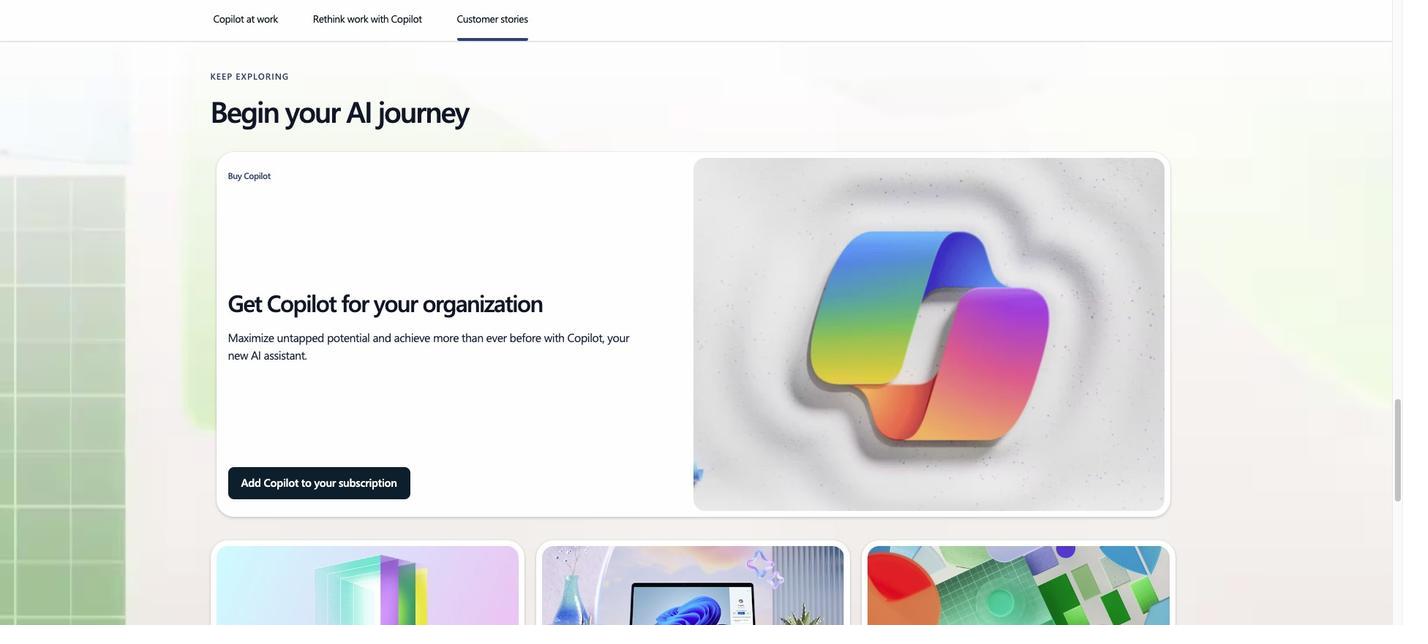 Task type: describe. For each thing, give the bounding box(es) containing it.
begin your ai journey
[[210, 91, 468, 130]]

add
[[241, 476, 261, 490]]

microsoft copilot logo image
[[694, 158, 1165, 512]]

journey
[[378, 91, 468, 130]]

your for get copilot for your organization
[[374, 287, 417, 318]]

copilot for get
[[267, 287, 336, 318]]

to
[[301, 476, 312, 490]]

get
[[228, 287, 262, 318]]

your for add copilot to your subscription
[[314, 476, 336, 490]]

0 vertical spatial your
[[285, 91, 340, 130]]



Task type: vqa. For each thing, say whether or not it's contained in the screenshot.
to
yes



Task type: locate. For each thing, give the bounding box(es) containing it.
copilot left to
[[264, 476, 299, 490]]

add copilot to your subscription link
[[228, 468, 410, 500]]

subscription
[[339, 476, 397, 490]]

1 vertical spatial copilot
[[264, 476, 299, 490]]

copilot
[[267, 287, 336, 318], [264, 476, 299, 490]]

0 vertical spatial copilot
[[267, 287, 336, 318]]

organization
[[423, 287, 543, 318]]

get copilot for your organization
[[228, 287, 543, 318]]

add copilot to your subscription
[[241, 476, 397, 490]]

your left ai
[[285, 91, 340, 130]]

for
[[341, 287, 369, 318]]

begin
[[210, 91, 279, 130]]

2 vertical spatial your
[[314, 476, 336, 490]]

start screen of microsoft surface pro with copilot dialog open in the right image
[[542, 547, 845, 626]]

customer stories image
[[457, 38, 528, 41]]

copilot for add
[[264, 476, 299, 490]]

copilot left for
[[267, 287, 336, 318]]

1 vertical spatial your
[[374, 287, 417, 318]]

your right for
[[374, 287, 417, 318]]

ai
[[346, 91, 372, 130]]

your right to
[[314, 476, 336, 490]]

your
[[285, 91, 340, 130], [374, 287, 417, 318], [314, 476, 336, 490]]



